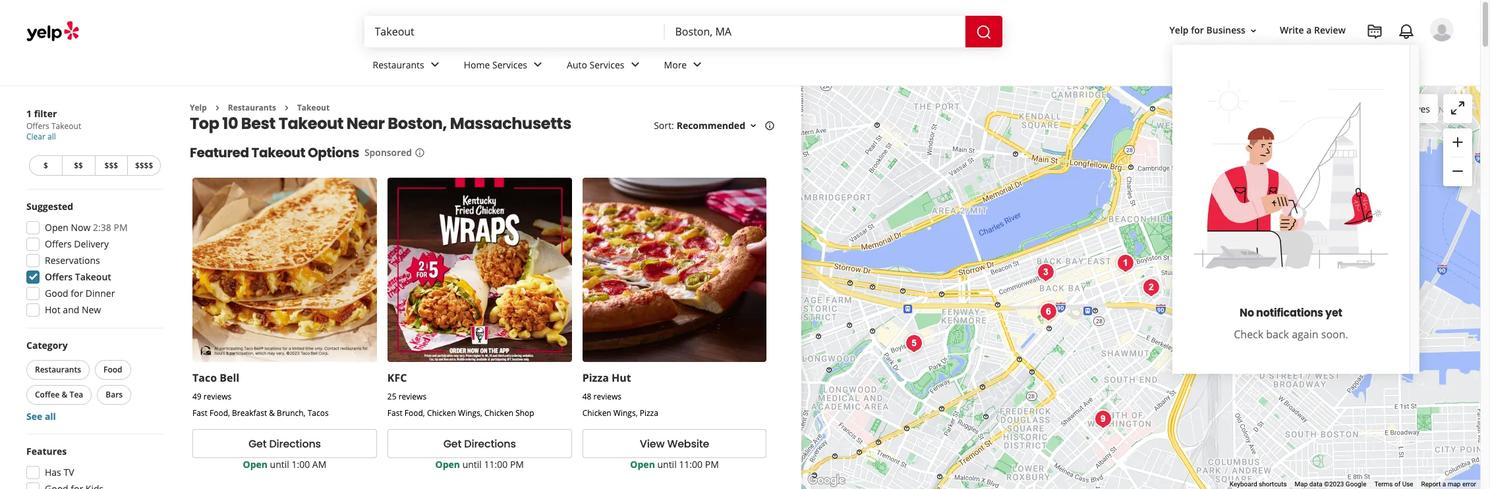 Task type: locate. For each thing, give the bounding box(es) containing it.
1 horizontal spatial 16 info v2 image
[[765, 121, 775, 131]]

16 chevron down v2 image inside recommended dropdown button
[[748, 121, 759, 131]]

map
[[1381, 103, 1400, 115], [1448, 481, 1461, 489]]

0 horizontal spatial fast
[[193, 408, 208, 419]]

1 horizontal spatial 24 chevron down v2 image
[[627, 57, 643, 73]]

breakfast
[[232, 408, 267, 419]]

auto services
[[567, 58, 625, 71]]

1 vertical spatial map
[[1448, 481, 1461, 489]]

2 get directions link from the left
[[388, 430, 572, 459]]

24 chevron down v2 image inside restaurants link
[[427, 57, 443, 73]]

reviews for view
[[594, 392, 622, 403]]

0 vertical spatial offers
[[26, 121, 49, 132]]

kfc
[[388, 371, 407, 386]]

pizza up view
[[640, 408, 659, 419]]

0 vertical spatial &
[[62, 390, 68, 401]]

1
[[26, 107, 32, 120]]

group
[[1444, 129, 1473, 187], [22, 200, 164, 321], [24, 340, 164, 424], [22, 446, 164, 490]]

yelp
[[1170, 24, 1189, 37], [190, 102, 207, 113]]

bell
[[220, 371, 239, 386]]

1 horizontal spatial pm
[[510, 459, 524, 472]]

shop
[[516, 408, 535, 419]]

open for pizza hut
[[631, 459, 655, 472]]

0 horizontal spatial open until 11:00 pm
[[436, 459, 524, 472]]

24 chevron down v2 image for auto services
[[627, 57, 643, 73]]

$$ button
[[62, 156, 95, 176]]

get down breakfast on the bottom of the page
[[248, 437, 267, 452]]

zoom in image
[[1451, 134, 1466, 150]]

0 vertical spatial restaurants link
[[362, 47, 453, 86]]

16 info v2 image right recommended dropdown button
[[765, 121, 775, 131]]

pizza
[[583, 371, 609, 386], [640, 408, 659, 419]]

1 horizontal spatial restaurants
[[228, 102, 276, 113]]

keyboard
[[1230, 481, 1258, 489]]

24 chevron down v2 image for home services
[[530, 57, 546, 73]]

24 chevron down v2 image left home at the left of the page
[[427, 57, 443, 73]]

1 until from the left
[[270, 459, 289, 472]]

fast inside taco bell 49 reviews fast food, breakfast & brunch, tacos
[[193, 408, 208, 419]]

1 horizontal spatial get directions
[[444, 437, 516, 452]]

takeout right 16 chevron right v2 icon
[[297, 102, 330, 113]]

am
[[312, 459, 327, 472]]

auto services link
[[557, 47, 654, 86]]

for
[[1192, 24, 1205, 37], [71, 287, 83, 300]]

0 horizontal spatial reviews
[[204, 392, 232, 403]]

2 food, from the left
[[405, 408, 425, 419]]

fast
[[193, 408, 208, 419], [388, 408, 403, 419]]

restaurants up coffee & tea
[[35, 365, 81, 376]]

yelp link
[[190, 102, 207, 113]]

1 vertical spatial pizza
[[640, 408, 659, 419]]

all right clear
[[47, 131, 56, 142]]

reviews down taco bell link
[[204, 392, 232, 403]]

24 chevron down v2 image
[[427, 57, 443, 73], [690, 57, 706, 73]]

0 horizontal spatial get directions
[[248, 437, 321, 452]]

takeout down best
[[252, 144, 305, 162]]

get for 25
[[444, 437, 462, 452]]

get directions link down kfc 25 reviews fast food, chicken wings, chicken shop
[[388, 430, 572, 459]]

2 24 chevron down v2 image from the left
[[627, 57, 643, 73]]

map left the error
[[1448, 481, 1461, 489]]

reviews inside pizza hut 48 reviews chicken wings, pizza
[[594, 392, 622, 403]]

2 reviews from the left
[[399, 392, 427, 403]]

for down offers takeout
[[71, 287, 83, 300]]

reviews inside taco bell 49 reviews fast food, breakfast & brunch, tacos
[[204, 392, 232, 403]]

open for taco bell
[[243, 459, 268, 472]]

0 vertical spatial a
[[1307, 24, 1312, 37]]

16 info v2 image
[[765, 121, 775, 131], [415, 148, 425, 158]]

more link
[[654, 47, 716, 86]]

review
[[1315, 24, 1346, 37]]

2 horizontal spatial reviews
[[594, 392, 622, 403]]

taco bell image
[[1213, 218, 1240, 244]]

0 horizontal spatial none field
[[375, 24, 654, 39]]

0 horizontal spatial map
[[1381, 103, 1400, 115]]

yelp inside button
[[1170, 24, 1189, 37]]

back
[[1267, 328, 1290, 342]]

filter
[[34, 107, 57, 120]]

none field find
[[375, 24, 654, 39]]

view website link
[[583, 430, 767, 459]]

restaurants link left 16 chevron right v2 icon
[[228, 102, 276, 113]]

1 fast from the left
[[193, 408, 208, 419]]

1 horizontal spatial get directions link
[[388, 430, 572, 459]]

keyboard shortcuts
[[1230, 481, 1287, 489]]

tacos
[[308, 408, 329, 419]]

restaurants up the 'top 10 best takeout near boston, massachusetts'
[[373, 58, 424, 71]]

for for dinner
[[71, 287, 83, 300]]

kfc 25 reviews fast food, chicken wings, chicken shop
[[388, 371, 535, 419]]

1 services from the left
[[493, 58, 528, 71]]

0 horizontal spatial yelp
[[190, 102, 207, 113]]

0 horizontal spatial restaurants
[[35, 365, 81, 376]]

1 wings, from the left
[[458, 408, 483, 419]]

map right as
[[1381, 103, 1400, 115]]

yelp left 16 chevron right v2 image at the left of page
[[190, 102, 207, 113]]

home
[[464, 58, 490, 71]]

yelp left business at the top right of page
[[1170, 24, 1189, 37]]

1 vertical spatial for
[[71, 287, 83, 300]]

get directions down kfc 25 reviews fast food, chicken wings, chicken shop
[[444, 437, 516, 452]]

0 vertical spatial 16 chevron down v2 image
[[1249, 25, 1259, 36]]

fast down 49
[[193, 408, 208, 419]]

and
[[63, 304, 79, 316]]

directions down shop
[[464, 437, 516, 452]]

get directions for 25
[[444, 437, 516, 452]]

2 get from the left
[[444, 437, 462, 452]]

0 horizontal spatial 11:00
[[484, 459, 508, 472]]

None search field
[[364, 16, 1005, 47]]

1 filter offers takeout clear all
[[26, 107, 81, 142]]

1 get directions from the left
[[248, 437, 321, 452]]

24 chevron down v2 image inside auto services link
[[627, 57, 643, 73]]

1 horizontal spatial 16 chevron down v2 image
[[1249, 25, 1259, 36]]

24 chevron down v2 image right auto services
[[627, 57, 643, 73]]

0 horizontal spatial restaurants link
[[228, 102, 276, 113]]

pm down 'website'
[[705, 459, 719, 472]]

map data ©2023 google
[[1295, 481, 1367, 489]]

16 chevron down v2 image right business at the top right of page
[[1249, 25, 1259, 36]]

tv
[[64, 467, 74, 479]]

pauli's image
[[1230, 123, 1256, 149]]

1 24 chevron down v2 image from the left
[[530, 57, 546, 73]]

1 horizontal spatial get
[[444, 437, 462, 452]]

user actions element
[[1160, 16, 1473, 375]]

0 horizontal spatial chicken
[[427, 408, 456, 419]]

reviews for get
[[204, 392, 232, 403]]

offers delivery
[[45, 238, 109, 251]]

None field
[[375, 24, 654, 39], [675, 24, 955, 39]]

directions for kfc
[[464, 437, 516, 452]]

wings, inside kfc 25 reviews fast food, chicken wings, chicken shop
[[458, 408, 483, 419]]

0 horizontal spatial until
[[270, 459, 289, 472]]

a for write
[[1307, 24, 1312, 37]]

11:00 for directions
[[484, 459, 508, 472]]

food, down kfc link
[[405, 408, 425, 419]]

get directions
[[248, 437, 321, 452], [444, 437, 516, 452]]

2 directions from the left
[[464, 437, 516, 452]]

2 until from the left
[[463, 459, 482, 472]]

2 vertical spatial restaurants
[[35, 365, 81, 376]]

$$$$ button
[[127, 156, 161, 176]]

get
[[248, 437, 267, 452], [444, 437, 462, 452]]

get directions up the open until 1:00 am
[[248, 437, 321, 452]]

2 vertical spatial offers
[[45, 271, 73, 284]]

1 24 chevron down v2 image from the left
[[427, 57, 443, 73]]

for inside button
[[1192, 24, 1205, 37]]

1 horizontal spatial yelp
[[1170, 24, 1189, 37]]

1 none field from the left
[[375, 24, 654, 39]]

24 chevron down v2 image left auto at top left
[[530, 57, 546, 73]]

0 horizontal spatial directions
[[269, 437, 321, 452]]

1 horizontal spatial chicken
[[485, 408, 514, 419]]

reviews
[[204, 392, 232, 403], [399, 392, 427, 403], [594, 392, 622, 403]]

yelp for the yelp link
[[190, 102, 207, 113]]

reviews right 25
[[399, 392, 427, 403]]

wings, left shop
[[458, 408, 483, 419]]

wings, down hut
[[614, 408, 638, 419]]

1 horizontal spatial reviews
[[399, 392, 427, 403]]

good
[[45, 287, 68, 300]]

get directions link
[[193, 430, 377, 459], [388, 430, 572, 459]]

notifications image
[[1399, 24, 1415, 40]]

1 11:00 from the left
[[484, 459, 508, 472]]

restaurants inside button
[[35, 365, 81, 376]]

offers down filter
[[26, 121, 49, 132]]

restaurants link
[[362, 47, 453, 86], [228, 102, 276, 113]]

1 horizontal spatial &
[[269, 408, 275, 419]]

& left 'brunch,'
[[269, 408, 275, 419]]

1 vertical spatial 16 info v2 image
[[415, 148, 425, 158]]

2 none field from the left
[[675, 24, 955, 39]]

restaurants
[[373, 58, 424, 71], [228, 102, 276, 113], [35, 365, 81, 376]]

services
[[493, 58, 528, 71], [590, 58, 625, 71]]

0 horizontal spatial 16 chevron down v2 image
[[748, 121, 759, 131]]

1 vertical spatial yelp
[[190, 102, 207, 113]]

0 horizontal spatial &
[[62, 390, 68, 401]]

restaurants link up boston,
[[362, 47, 453, 86]]

get directions link for 25
[[388, 430, 572, 459]]

24 chevron down v2 image for restaurants
[[427, 57, 443, 73]]

1 food, from the left
[[210, 408, 230, 419]]

1 chicken from the left
[[427, 408, 456, 419]]

0 horizontal spatial for
[[71, 287, 83, 300]]

0 vertical spatial restaurants
[[373, 58, 424, 71]]

pizza up 48
[[583, 371, 609, 386]]

1 reviews from the left
[[204, 392, 232, 403]]

directions
[[269, 437, 321, 452], [464, 437, 516, 452]]

2 horizontal spatial pm
[[705, 459, 719, 472]]

0 vertical spatial for
[[1192, 24, 1205, 37]]

wow tikka image
[[901, 331, 928, 357]]

pressed cafe image
[[1036, 299, 1062, 326]]

for left business at the top right of page
[[1192, 24, 1205, 37]]

food, left breakfast on the bottom of the page
[[210, 408, 230, 419]]

1 horizontal spatial directions
[[464, 437, 516, 452]]

bacco's fine foods image
[[1113, 251, 1139, 277]]

hot
[[45, 304, 60, 316]]

2 horizontal spatial until
[[658, 459, 677, 472]]

pm right 2:38
[[114, 222, 128, 234]]

directions for taco bell
[[269, 437, 321, 452]]

services right home at the left of the page
[[493, 58, 528, 71]]

1 vertical spatial a
[[1443, 481, 1447, 489]]

a right write
[[1307, 24, 1312, 37]]

restaurants left 16 chevron right v2 icon
[[228, 102, 276, 113]]

1 horizontal spatial 11:00
[[679, 459, 703, 472]]

Find text field
[[375, 24, 654, 39]]

2 wings, from the left
[[614, 408, 638, 419]]

2 11:00 from the left
[[679, 459, 703, 472]]

services right auto at top left
[[590, 58, 625, 71]]

$$$$
[[135, 160, 153, 171]]

write
[[1280, 24, 1305, 37]]

group containing features
[[22, 446, 164, 490]]

view
[[640, 437, 665, 452]]

services for home services
[[493, 58, 528, 71]]

16 chevron down v2 image inside yelp for business button
[[1249, 25, 1259, 36]]

16 chevron down v2 image
[[1249, 25, 1259, 36], [748, 121, 759, 131]]

2 open until 11:00 pm from the left
[[631, 459, 719, 472]]

get down kfc 25 reviews fast food, chicken wings, chicken shop
[[444, 437, 462, 452]]

1 horizontal spatial 24 chevron down v2 image
[[690, 57, 706, 73]]

open until 1:00 am
[[243, 459, 327, 472]]

restaurants inside the business categories 'element'
[[373, 58, 424, 71]]

offers up good
[[45, 271, 73, 284]]

1 vertical spatial offers
[[45, 238, 72, 251]]

takeout down filter
[[51, 121, 81, 132]]

24 chevron down v2 image inside more link
[[690, 57, 706, 73]]

&
[[62, 390, 68, 401], [269, 408, 275, 419]]

map region
[[709, 26, 1491, 490]]

1 vertical spatial all
[[45, 411, 56, 423]]

2 fast from the left
[[388, 408, 403, 419]]

1 horizontal spatial a
[[1443, 481, 1447, 489]]

3 until from the left
[[658, 459, 677, 472]]

zoom out image
[[1451, 164, 1466, 179]]

2 chicken from the left
[[485, 408, 514, 419]]

all right see
[[45, 411, 56, 423]]

1 horizontal spatial services
[[590, 58, 625, 71]]

16 chevron down v2 image for yelp for business
[[1249, 25, 1259, 36]]

0 horizontal spatial 24 chevron down v2 image
[[427, 57, 443, 73]]

2 get directions from the left
[[444, 437, 516, 452]]

1 get from the left
[[248, 437, 267, 452]]

16 info v2 image down boston,
[[415, 148, 425, 158]]

0 horizontal spatial pizza
[[583, 371, 609, 386]]

a right report
[[1443, 481, 1447, 489]]

0 horizontal spatial food,
[[210, 408, 230, 419]]

1 horizontal spatial until
[[463, 459, 482, 472]]

no
[[1240, 306, 1255, 321]]

0 horizontal spatial wings,
[[458, 408, 483, 419]]

of
[[1395, 481, 1401, 489]]

1 vertical spatial &
[[269, 408, 275, 419]]

pm for get
[[510, 459, 524, 472]]

directions up 1:00
[[269, 437, 321, 452]]

until for bell
[[270, 459, 289, 472]]

0 horizontal spatial 16 info v2 image
[[415, 148, 425, 158]]

hot and new
[[45, 304, 101, 316]]

16 chevron down v2 image right recommended
[[748, 121, 759, 131]]

0 horizontal spatial 24 chevron down v2 image
[[530, 57, 546, 73]]

1 get directions link from the left
[[193, 430, 377, 459]]

pm down shop
[[510, 459, 524, 472]]

reviews down pizza hut link
[[594, 392, 622, 403]]

1 open until 11:00 pm from the left
[[436, 459, 524, 472]]

features
[[26, 446, 67, 458]]

google image
[[805, 473, 849, 490]]

has
[[45, 467, 61, 479]]

1 horizontal spatial fast
[[388, 408, 403, 419]]

offers up reservations
[[45, 238, 72, 251]]

11:00
[[484, 459, 508, 472], [679, 459, 703, 472]]

24 chevron down v2 image right more
[[690, 57, 706, 73]]

1:00
[[292, 459, 310, 472]]

fast down 25
[[388, 408, 403, 419]]

& left tea
[[62, 390, 68, 401]]

16 info v2 image for featured takeout options
[[415, 148, 425, 158]]

bars button
[[97, 386, 131, 405]]

1 horizontal spatial wings,
[[614, 408, 638, 419]]

2 horizontal spatial restaurants
[[373, 58, 424, 71]]

2 services from the left
[[590, 58, 625, 71]]

0 vertical spatial pizza
[[583, 371, 609, 386]]

expand map image
[[1451, 100, 1466, 116]]

0 horizontal spatial get directions link
[[193, 430, 377, 459]]

2 24 chevron down v2 image from the left
[[690, 57, 706, 73]]

48
[[583, 392, 592, 403]]

24 chevron down v2 image inside home services link
[[530, 57, 546, 73]]

1 horizontal spatial open until 11:00 pm
[[631, 459, 719, 472]]

sort:
[[654, 120, 674, 132]]

24 chevron down v2 image
[[530, 57, 546, 73], [627, 57, 643, 73]]

0 vertical spatial yelp
[[1170, 24, 1189, 37]]

open for kfc
[[436, 459, 460, 472]]

keyboard shortcuts button
[[1230, 481, 1287, 490]]

1 horizontal spatial restaurants link
[[362, 47, 453, 86]]

0 horizontal spatial services
[[493, 58, 528, 71]]

notifications
[[1257, 306, 1324, 321]]

1 horizontal spatial map
[[1448, 481, 1461, 489]]

all inside 1 filter offers takeout clear all
[[47, 131, 56, 142]]

category
[[26, 340, 68, 352]]

3 chicken from the left
[[583, 408, 612, 419]]

near
[[347, 113, 385, 135]]

0 vertical spatial all
[[47, 131, 56, 142]]

0 horizontal spatial get
[[248, 437, 267, 452]]

3 reviews from the left
[[594, 392, 622, 403]]

services for auto services
[[590, 58, 625, 71]]

yelp for yelp for business
[[1170, 24, 1189, 37]]

map
[[1295, 481, 1308, 489]]

1 horizontal spatial none field
[[675, 24, 955, 39]]

get directions link down 'brunch,'
[[193, 430, 377, 459]]

$
[[43, 160, 48, 171]]

1 vertical spatial 16 chevron down v2 image
[[748, 121, 759, 131]]

0 vertical spatial 16 info v2 image
[[765, 121, 775, 131]]

16 chevron right v2 image
[[281, 103, 292, 113]]

0 horizontal spatial a
[[1307, 24, 1312, 37]]

1 directions from the left
[[269, 437, 321, 452]]

massachusetts
[[450, 113, 572, 135]]

2 horizontal spatial chicken
[[583, 408, 612, 419]]

0 vertical spatial map
[[1381, 103, 1400, 115]]

1 horizontal spatial food,
[[405, 408, 425, 419]]

1 horizontal spatial for
[[1192, 24, 1205, 37]]



Task type: describe. For each thing, give the bounding box(es) containing it.
see all
[[26, 411, 56, 423]]

soon.
[[1322, 328, 1349, 342]]

& inside button
[[62, 390, 68, 401]]

report
[[1422, 481, 1442, 489]]

check
[[1234, 328, 1264, 342]]

group containing category
[[24, 340, 164, 424]]

tea
[[70, 390, 83, 401]]

food
[[104, 365, 122, 376]]

restaurants for restaurants link to the top
[[373, 58, 424, 71]]

clear
[[26, 131, 45, 142]]

boston,
[[388, 113, 447, 135]]

get directions link for bell
[[193, 430, 377, 459]]

greco image
[[1033, 260, 1060, 286]]

wings, inside pizza hut 48 reviews chicken wings, pizza
[[614, 408, 638, 419]]

mike & patty's - boston image
[[1139, 275, 1165, 301]]

food, inside kfc 25 reviews fast food, chicken wings, chicken shop
[[405, 408, 425, 419]]

projects image
[[1367, 24, 1383, 40]]

food, inside taco bell 49 reviews fast food, breakfast & brunch, tacos
[[210, 408, 230, 419]]

1 horizontal spatial pizza
[[640, 408, 659, 419]]

none field near
[[675, 24, 955, 39]]

featured
[[190, 144, 249, 162]]

now
[[71, 222, 91, 234]]

takeout up options
[[279, 113, 344, 135]]

terms of use
[[1375, 481, 1414, 489]]

Near text field
[[675, 24, 955, 39]]

$ button
[[29, 156, 62, 176]]

map for moves
[[1381, 103, 1400, 115]]

offers for offers delivery
[[45, 238, 72, 251]]

search as map moves
[[1337, 103, 1431, 115]]

error illustration image
[[1180, 66, 1404, 290]]

search image
[[976, 24, 992, 40]]

$$
[[74, 160, 83, 171]]

as
[[1369, 103, 1378, 115]]

top 10 best takeout near boston, massachusetts
[[190, 113, 572, 135]]

taco bell link
[[193, 371, 239, 386]]

until for 25
[[463, 459, 482, 472]]

delivery
[[74, 238, 109, 251]]

coffee & tea
[[35, 390, 83, 401]]

16 info v2 image for top 10 best takeout near boston, massachusetts
[[765, 121, 775, 131]]

brad k. image
[[1431, 18, 1455, 42]]

error
[[1463, 481, 1477, 489]]

25
[[388, 392, 397, 403]]

business
[[1207, 24, 1246, 37]]

featured takeout options
[[190, 144, 359, 162]]

restaurants for restaurants button
[[35, 365, 81, 376]]

new
[[82, 304, 101, 316]]

get directions for bell
[[248, 437, 321, 452]]

write a review
[[1280, 24, 1346, 37]]

10
[[222, 113, 238, 135]]

11:00 for website
[[679, 459, 703, 472]]

dinner
[[86, 287, 115, 300]]

data
[[1310, 481, 1323, 489]]

shortcuts
[[1259, 481, 1287, 489]]

food button
[[95, 361, 131, 380]]

open now 2:38 pm
[[45, 222, 128, 234]]

takeout up dinner
[[75, 271, 111, 284]]

1 vertical spatial restaurants
[[228, 102, 276, 113]]

hut
[[612, 371, 631, 386]]

report a map error
[[1422, 481, 1477, 489]]

business categories element
[[362, 47, 1455, 86]]

16 chevron down v2 image for recommended
[[748, 121, 759, 131]]

has tv
[[45, 467, 74, 479]]

chicken inside pizza hut 48 reviews chicken wings, pizza
[[583, 408, 612, 419]]

get for bell
[[248, 437, 267, 452]]

open until 11:00 pm for website
[[631, 459, 719, 472]]

home services
[[464, 58, 528, 71]]

good for dinner
[[45, 287, 115, 300]]

more
[[664, 58, 687, 71]]

brunch,
[[277, 408, 306, 419]]

all spice image
[[1091, 407, 1117, 433]]

reviews inside kfc 25 reviews fast food, chicken wings, chicken shop
[[399, 392, 427, 403]]

options
[[308, 144, 359, 162]]

yet
[[1326, 306, 1343, 321]]

open until 11:00 pm for directions
[[436, 459, 524, 472]]

see
[[26, 411, 42, 423]]

a for report
[[1443, 481, 1447, 489]]

fast inside kfc 25 reviews fast food, chicken wings, chicken shop
[[388, 408, 403, 419]]

view website
[[640, 437, 710, 452]]

24 chevron down v2 image for more
[[690, 57, 706, 73]]

reservations
[[45, 255, 100, 267]]

offers inside 1 filter offers takeout clear all
[[26, 121, 49, 132]]

for for business
[[1192, 24, 1205, 37]]

kfc link
[[388, 371, 407, 386]]

lotus test kitchen image
[[1199, 219, 1225, 245]]

yelp for business button
[[1165, 19, 1265, 42]]

pm for view
[[705, 459, 719, 472]]

until for hut
[[658, 459, 677, 472]]

best
[[241, 113, 276, 135]]

2:38
[[93, 222, 111, 234]]

sponsored
[[365, 147, 412, 159]]

again
[[1292, 328, 1319, 342]]

report a map error link
[[1422, 481, 1477, 489]]

yelp for business
[[1170, 24, 1246, 37]]

home services link
[[453, 47, 557, 86]]

map for error
[[1448, 481, 1461, 489]]

recommended
[[677, 120, 746, 132]]

takeout inside 1 filter offers takeout clear all
[[51, 121, 81, 132]]

offers for offers takeout
[[45, 271, 73, 284]]

1 vertical spatial restaurants link
[[228, 102, 276, 113]]

bars
[[106, 390, 123, 401]]

$$$ button
[[95, 156, 127, 176]]

all inside group
[[45, 411, 56, 423]]

0 horizontal spatial pm
[[114, 222, 128, 234]]

pizza hut link
[[583, 371, 631, 386]]

suggested
[[26, 200, 73, 213]]

$$$
[[105, 160, 118, 171]]

no notifications yet check back again soon.
[[1234, 306, 1349, 342]]

group containing suggested
[[22, 200, 164, 321]]

16 chevron right v2 image
[[212, 103, 223, 113]]

& inside taco bell 49 reviews fast food, breakfast & brunch, tacos
[[269, 408, 275, 419]]

pizza hut 48 reviews chicken wings, pizza
[[583, 371, 659, 419]]

moon & flower house -boston image
[[1184, 251, 1210, 277]]

google
[[1346, 481, 1367, 489]]

subway image
[[1194, 195, 1220, 222]]

write a review link
[[1275, 19, 1352, 42]]

terms of use link
[[1375, 481, 1414, 489]]

auto
[[567, 58, 587, 71]]

moves
[[1402, 103, 1431, 115]]

taco
[[193, 371, 217, 386]]

recommended button
[[677, 120, 759, 132]]

coffee
[[35, 390, 60, 401]]

search
[[1337, 103, 1366, 115]]

taco bell 49 reviews fast food, breakfast & brunch, tacos
[[193, 371, 329, 419]]



Task type: vqa. For each thing, say whether or not it's contained in the screenshot.
Keyboard
yes



